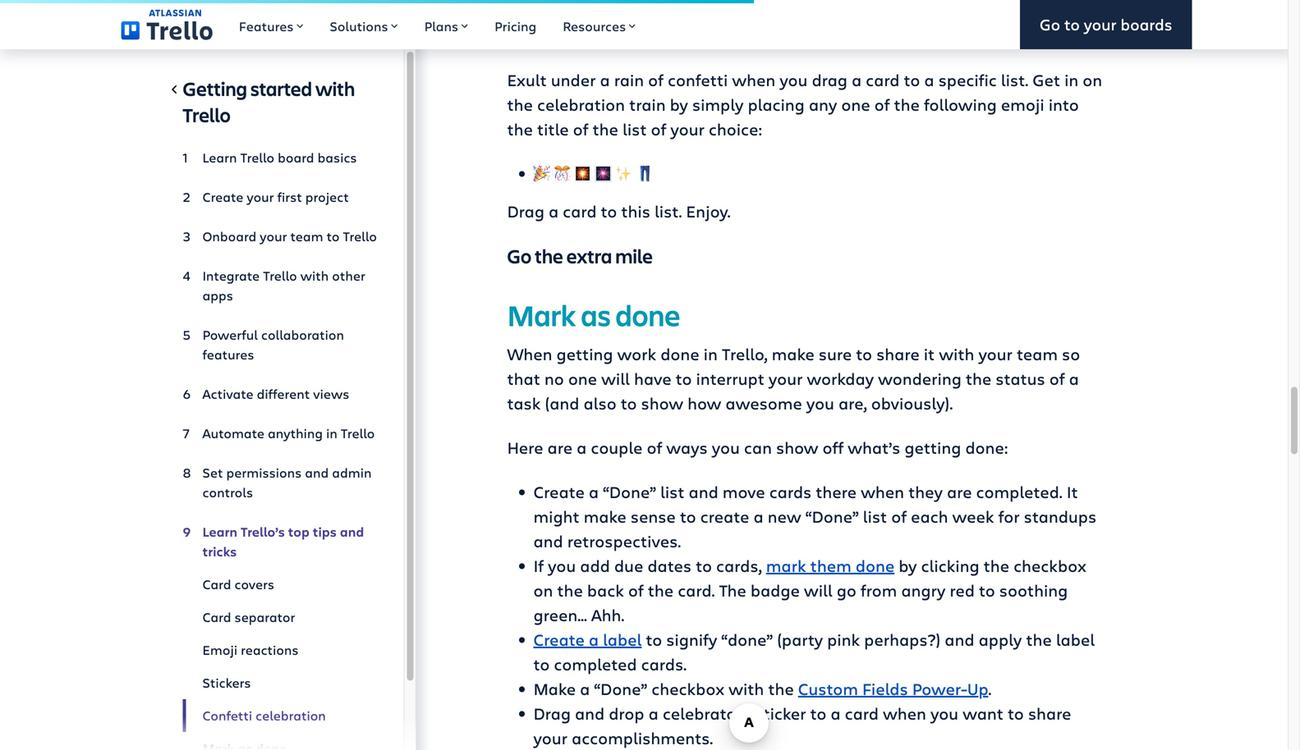 Task type: describe. For each thing, give the bounding box(es) containing it.
status
[[996, 368, 1046, 390]]

tricks
[[203, 543, 237, 561]]

show inside mark as done when getting work done in trello, make sure to share it with your team so that no one will have to interrupt your workday wondering the status of a task (and also to show how awesome you are, obviously).
[[641, 392, 684, 414]]

when
[[507, 343, 553, 365]]

of left ways
[[647, 437, 662, 459]]

with inside mark as done when getting work done in trello, make sure to share it with your team so that no one will have to interrupt your workday wondering the status of a task (and also to show how awesome you are, obviously).
[[939, 343, 975, 365]]

automate anything in trello
[[203, 425, 375, 442]]

also
[[584, 392, 617, 414]]

(party
[[777, 629, 823, 651]]

board
[[278, 149, 314, 166]]

create a label link
[[534, 629, 642, 651]]

done:
[[966, 437, 1009, 459]]

on inside the exult under a rain of confetti when you drag a card to a specific list. get in on the celebration train by simply placing any one of the following emoji into the title of the list of your choice:
[[1083, 69, 1103, 91]]

a left the rain
[[600, 69, 610, 91]]

due
[[614, 555, 644, 577]]

will inside mark as done when getting work done in trello, make sure to share it with your team so that no one will have to interrupt your workday wondering the status of a task (and also to show how awesome you are, obviously).
[[602, 368, 630, 390]]

card separator link
[[183, 601, 378, 634]]

as
[[581, 296, 611, 335]]

admin
[[332, 464, 372, 482]]

create a "done" list and move cards there when they are completed. it might make sense to create a new "done" list of each week for standups and retrospectives.
[[534, 481, 1097, 552]]

covers
[[235, 576, 274, 594]]

a right "drag"
[[852, 69, 862, 91]]

mile
[[616, 243, 653, 269]]

🎆
[[595, 162, 612, 184]]

to inside create a "done" list and move cards there when they are completed. it might make sense to create a new "done" list of each week for standups and retrospectives.
[[680, 506, 696, 528]]

to right 'want'
[[1008, 703, 1024, 725]]

trello inside integrate trello with other apps
[[263, 267, 297, 285]]

under
[[551, 69, 596, 91]]

2 vertical spatial done
[[856, 555, 895, 577]]

a down the completed
[[580, 678, 590, 700]]

list. inside the exult under a rain of confetti when you drag a card to a specific list. get in on the celebration train by simply placing any one of the following emoji into the title of the list of your choice:
[[1001, 69, 1029, 91]]

new
[[768, 506, 802, 528]]

share inside mark as done when getting work done in trello, make sure to share it with your team so that no one will have to interrupt your workday wondering the status of a task (and also to show how awesome you are, obviously).
[[877, 343, 920, 365]]

trello inside automate anything in trello link
[[341, 425, 375, 442]]

by clicking the checkbox on the back of the card. the badge will go from angry red to soothing green... ahh.
[[534, 555, 1087, 626]]

apps
[[203, 287, 233, 304]]

learn trello board basics link
[[183, 141, 378, 174]]

your inside make a "done" checkbox with the custom fields power-up . drag and drop a celebratory sticker to a card when you want to share your accomplishments.
[[534, 727, 568, 750]]

different
[[257, 385, 310, 403]]

card for card covers
[[203, 576, 231, 594]]

that
[[507, 368, 541, 390]]

cards,
[[716, 555, 762, 577]]

to left 'this'
[[601, 200, 617, 222]]

celebration inside 'link'
[[256, 707, 326, 725]]

of inside create a "done" list and move cards there when they are completed. it might make sense to create a new "done" list of each week for standups and retrospectives.
[[892, 506, 907, 528]]

create for create your first project
[[203, 188, 243, 206]]

card covers link
[[183, 569, 378, 601]]

drag inside make a "done" checkbox with the custom fields power-up . drag and drop a celebratory sticker to a card when you want to share your accomplishments.
[[534, 703, 571, 725]]

powerful collaboration features link
[[183, 319, 378, 371]]

learn for learn trello's top tips and tricks
[[203, 523, 238, 541]]

the inside to signify "done" (party pink perhaps?) and apply the label to completed cards.
[[1027, 629, 1052, 651]]

features
[[239, 17, 294, 35]]

1 vertical spatial card
[[563, 200, 597, 222]]

controls
[[203, 484, 253, 502]]

getting inside mark as done when getting work done in trello, make sure to share it with your team so that no one will have to interrupt your workday wondering the status of a task (and also to show how awesome you are, obviously).
[[557, 343, 613, 365]]

.
[[989, 678, 992, 700]]

make inside mark as done when getting work done in trello, make sure to share it with your team so that no one will have to interrupt your workday wondering the status of a task (and also to show how awesome you are, obviously).
[[772, 343, 815, 365]]

0 vertical spatial drag
[[507, 200, 545, 222]]

1 horizontal spatial list
[[661, 481, 685, 503]]

🎊
[[554, 162, 571, 184]]

obviously).
[[872, 392, 953, 414]]

so
[[1062, 343, 1081, 365]]

from
[[861, 580, 897, 602]]

label inside to signify "done" (party pink perhaps?) and apply the label to completed cards.
[[1056, 629, 1095, 651]]

to up the cards.
[[646, 629, 662, 651]]

your inside the exult under a rain of confetti when you drag a card to a specific list. get in on the celebration train by simply placing any one of the following emoji into the title of the list of your choice:
[[671, 118, 705, 140]]

when inside make a "done" checkbox with the custom fields power-up . drag and drop a celebratory sticker to a card when you want to share your accomplishments.
[[883, 703, 927, 725]]

project
[[305, 188, 349, 206]]

if
[[534, 555, 544, 577]]

week
[[953, 506, 995, 528]]

atlassian trello image
[[121, 9, 213, 40]]

exult
[[507, 69, 547, 91]]

have
[[634, 368, 672, 390]]

can
[[744, 437, 772, 459]]

1 horizontal spatial show
[[776, 437, 819, 459]]

integrate
[[203, 267, 260, 285]]

views
[[313, 385, 350, 403]]

to down custom
[[811, 703, 827, 725]]

add
[[580, 555, 610, 577]]

of right any
[[875, 93, 890, 115]]

and up create
[[689, 481, 719, 503]]

of down train
[[651, 118, 667, 140]]

specific
[[939, 69, 997, 91]]

apply
[[979, 629, 1022, 651]]

to inside by clicking the checkbox on the back of the card. the badge will go from angry red to soothing green... ahh.
[[979, 580, 996, 602]]

✨
[[616, 162, 632, 184]]

completed
[[554, 654, 637, 676]]

of right title
[[573, 118, 589, 140]]

team inside mark as done when getting work done in trello, make sure to share it with your team so that no one will have to interrupt your workday wondering the status of a task (and also to show how awesome you are, obviously).
[[1017, 343, 1058, 365]]

page progress progress bar
[[0, 0, 754, 3]]

trello's
[[241, 523, 285, 541]]

your down create your first project on the left of page
[[260, 228, 287, 245]]

simply
[[693, 93, 744, 115]]

confetti
[[203, 707, 252, 725]]

and inside learn trello's top tips and tricks
[[340, 523, 364, 541]]

clicking
[[921, 555, 980, 577]]

the left title
[[507, 118, 533, 140]]

getting
[[183, 76, 247, 101]]

standups
[[1024, 506, 1097, 528]]

the up soothing
[[984, 555, 1010, 577]]

the up green...
[[557, 580, 583, 602]]

drag
[[812, 69, 848, 91]]

a left new
[[754, 506, 764, 528]]

activate
[[203, 385, 254, 403]]

with inside make a "done" checkbox with the custom fields power-up . drag and drop a celebratory sticker to a card when you want to share your accomplishments.
[[729, 678, 764, 700]]

and inside 'set permissions and admin controls'
[[305, 464, 329, 482]]

when inside the exult under a rain of confetti when you drag a card to a specific list. get in on the celebration train by simply placing any one of the following emoji into the title of the list of your choice:
[[732, 69, 776, 91]]

👖
[[637, 162, 653, 184]]

the down dates on the bottom
[[648, 580, 674, 602]]

to up "card."
[[696, 555, 712, 577]]

set permissions and admin controls
[[203, 464, 372, 502]]

each
[[911, 506, 949, 528]]

0 horizontal spatial are
[[548, 437, 573, 459]]

learn trello's top tips and tricks link
[[183, 516, 378, 569]]

go to your boards
[[1040, 14, 1173, 35]]

to right sure on the top right of the page
[[856, 343, 873, 365]]

trello inside onboard your team to trello link
[[343, 228, 377, 245]]

create your first project link
[[183, 181, 378, 214]]

here are a couple of ways you can show off what's getting done:
[[507, 437, 1009, 459]]

card inside make a "done" checkbox with the custom fields power-up . drag and drop a celebratory sticker to a card when you want to share your accomplishments.
[[845, 703, 879, 725]]

the down exult
[[507, 93, 533, 115]]

a down custom
[[831, 703, 841, 725]]

a down 🎊
[[549, 200, 559, 222]]

and inside to signify "done" (party pink perhaps?) and apply the label to completed cards.
[[945, 629, 975, 651]]

a right drop
[[649, 703, 659, 725]]

a left specific
[[925, 69, 935, 91]]

the inside mark as done when getting work done in trello, make sure to share it with your team so that no one will have to interrupt your workday wondering the status of a task (and also to show how awesome you are, obviously).
[[966, 368, 992, 390]]

green...
[[534, 604, 587, 626]]

card inside the exult under a rain of confetti when you drag a card to a specific list. get in on the celebration train by simply placing any one of the following emoji into the title of the list of your choice:
[[866, 69, 900, 91]]

fields
[[863, 678, 908, 700]]

extra
[[567, 243, 612, 269]]

checkbox for "done"
[[652, 678, 725, 700]]

on inside by clicking the checkbox on the back of the card. the badge will go from angry red to soothing green... ahh.
[[534, 580, 553, 602]]

top
[[288, 523, 310, 541]]

other
[[332, 267, 366, 285]]

your up awesome at the right bottom
[[769, 368, 803, 390]]

your up the status
[[979, 343, 1013, 365]]

you right "if"
[[548, 555, 576, 577]]

emoji reactions
[[203, 642, 299, 659]]

and inside make a "done" checkbox with the custom fields power-up . drag and drop a celebratory sticker to a card when you want to share your accomplishments.
[[575, 703, 605, 725]]

with inside integrate trello with other apps
[[301, 267, 329, 285]]

into
[[1049, 93, 1079, 115]]

trello,
[[722, 343, 768, 365]]

1 vertical spatial list.
[[655, 200, 682, 222]]

getting started with trello link
[[183, 76, 378, 135]]

confetti celebration link
[[183, 700, 378, 733]]

power-
[[913, 678, 968, 700]]

create for create a label
[[534, 629, 585, 651]]



Task type: vqa. For each thing, say whether or not it's contained in the screenshot.
Watch link
no



Task type: locate. For each thing, give the bounding box(es) containing it.
2 vertical spatial create
[[534, 629, 585, 651]]

automate anything in trello link
[[183, 417, 378, 450]]

any
[[809, 93, 838, 115]]

1 vertical spatial learn
[[203, 523, 238, 541]]

to right sense
[[680, 506, 696, 528]]

are up week
[[947, 481, 972, 503]]

you down workday
[[807, 392, 835, 414]]

0 horizontal spatial getting
[[557, 343, 613, 365]]

go up get
[[1040, 14, 1061, 35]]

0 vertical spatial on
[[1083, 69, 1103, 91]]

when
[[732, 69, 776, 91], [861, 481, 905, 503], [883, 703, 927, 725]]

0 horizontal spatial go
[[507, 243, 532, 269]]

0 vertical spatial getting
[[557, 343, 613, 365]]

stickers link
[[183, 667, 378, 700]]

1 horizontal spatial on
[[1083, 69, 1103, 91]]

1 learn from the top
[[203, 149, 237, 166]]

when left they
[[861, 481, 905, 503]]

0 vertical spatial when
[[732, 69, 776, 91]]

the up 🎆
[[593, 118, 619, 140]]

show left off
[[776, 437, 819, 459]]

list. up emoji
[[1001, 69, 1029, 91]]

2 vertical spatial in
[[326, 425, 338, 442]]

checkbox inside make a "done" checkbox with the custom fields power-up . drag and drop a celebratory sticker to a card when you want to share your accomplishments.
[[652, 678, 725, 700]]

one right no
[[568, 368, 597, 390]]

to up the make
[[534, 654, 550, 676]]

off
[[823, 437, 844, 459]]

0 vertical spatial card
[[866, 69, 900, 91]]

1 vertical spatial when
[[861, 481, 905, 503]]

when up placing
[[732, 69, 776, 91]]

share inside make a "done" checkbox with the custom fields power-up . drag and drop a celebratory sticker to a card when you want to share your accomplishments.
[[1029, 703, 1072, 725]]

0 vertical spatial learn
[[203, 149, 237, 166]]

will up the also
[[602, 368, 630, 390]]

1 horizontal spatial by
[[899, 555, 917, 577]]

"done" for and
[[603, 481, 656, 503]]

plans button
[[411, 0, 482, 49]]

checkbox for the
[[1014, 555, 1087, 577]]

your down simply
[[671, 118, 705, 140]]

2 learn from the top
[[203, 523, 238, 541]]

to left boards
[[1065, 14, 1080, 35]]

0 horizontal spatial show
[[641, 392, 684, 414]]

"done" for with
[[594, 678, 648, 700]]

learn up tricks
[[203, 523, 238, 541]]

checkbox up soothing
[[1014, 555, 1087, 577]]

solutions
[[330, 17, 388, 35]]

label down soothing
[[1056, 629, 1095, 651]]

list up sense
[[661, 481, 685, 503]]

are
[[548, 437, 573, 459], [947, 481, 972, 503]]

trello up admin at the bottom of page
[[341, 425, 375, 442]]

are inside create a "done" list and move cards there when they are completed. it might make sense to create a new "done" list of each week for standups and retrospectives.
[[947, 481, 972, 503]]

with inside getting started with trello
[[315, 76, 355, 101]]

1 label from the left
[[603, 629, 642, 651]]

1 vertical spatial in
[[704, 343, 718, 365]]

1 vertical spatial show
[[776, 437, 819, 459]]

one inside mark as done when getting work done in trello, make sure to share it with your team so that no one will have to interrupt your workday wondering the status of a task (and also to show how awesome you are, obviously).
[[568, 368, 597, 390]]

celebratory
[[663, 703, 751, 725]]

checkbox inside by clicking the checkbox on the back of the card. the badge will go from angry red to soothing green... ahh.
[[1014, 555, 1087, 577]]

1 vertical spatial done
[[661, 343, 700, 365]]

1 horizontal spatial one
[[842, 93, 871, 115]]

1 horizontal spatial checkbox
[[1014, 555, 1087, 577]]

0 vertical spatial in
[[1065, 69, 1079, 91]]

trello down onboard your team to trello link
[[263, 267, 297, 285]]

0 horizontal spatial label
[[603, 629, 642, 651]]

0 horizontal spatial checkbox
[[652, 678, 725, 700]]

1 vertical spatial one
[[568, 368, 597, 390]]

no
[[545, 368, 564, 390]]

and left drop
[[575, 703, 605, 725]]

get
[[1033, 69, 1061, 91]]

list.
[[1001, 69, 1029, 91], [655, 200, 682, 222]]

you inside make a "done" checkbox with the custom fields power-up . drag and drop a celebratory sticker to a card when you want to share your accomplishments.
[[931, 703, 959, 725]]

you down power-
[[931, 703, 959, 725]]

done up from
[[856, 555, 895, 577]]

create your first project
[[203, 188, 349, 206]]

learn trello's top tips and tricks
[[203, 523, 364, 561]]

0 vertical spatial list
[[623, 118, 647, 140]]

with
[[315, 76, 355, 101], [301, 267, 329, 285], [939, 343, 975, 365], [729, 678, 764, 700]]

a left the couple
[[577, 437, 587, 459]]

create for create a "done" list and move cards there when they are completed. it might make sense to create a new "done" list of each week for standups and retrospectives.
[[534, 481, 585, 503]]

confetti celebration
[[203, 707, 326, 725]]

0 vertical spatial create
[[203, 188, 243, 206]]

one right any
[[842, 93, 871, 115]]

to down project on the top left of page
[[327, 228, 340, 245]]

custom
[[798, 678, 859, 700]]

0 vertical spatial go
[[1040, 14, 1061, 35]]

a down the so
[[1069, 368, 1079, 390]]

a down the couple
[[589, 481, 599, 503]]

powerful
[[203, 326, 258, 344]]

and down might
[[534, 530, 563, 552]]

mark them done link
[[766, 555, 895, 577]]

of down due
[[628, 580, 644, 602]]

go
[[1040, 14, 1061, 35], [507, 243, 532, 269]]

in inside the exult under a rain of confetti when you drag a card to a specific list. get in on the celebration train by simply placing any one of the following emoji into the title of the list of your choice:
[[1065, 69, 1079, 91]]

🎇
[[575, 162, 591, 184]]

in right get
[[1065, 69, 1079, 91]]

list. right 'this'
[[655, 200, 682, 222]]

of up train
[[648, 69, 664, 91]]

0 vertical spatial show
[[641, 392, 684, 414]]

1 horizontal spatial team
[[1017, 343, 1058, 365]]

1 vertical spatial checkbox
[[652, 678, 725, 700]]

with right started
[[315, 76, 355, 101]]

learn up create your first project on the left of page
[[203, 149, 237, 166]]

you left can
[[712, 437, 740, 459]]

in up interrupt
[[704, 343, 718, 365]]

your
[[1084, 14, 1117, 35], [671, 118, 705, 140], [247, 188, 274, 206], [260, 228, 287, 245], [979, 343, 1013, 365], [769, 368, 803, 390], [534, 727, 568, 750]]

signify
[[667, 629, 718, 651]]

badge
[[751, 580, 800, 602]]

in
[[1065, 69, 1079, 91], [704, 343, 718, 365], [326, 425, 338, 442]]

card covers
[[203, 576, 274, 594]]

0 horizontal spatial list
[[623, 118, 647, 140]]

0 vertical spatial "done"
[[603, 481, 656, 503]]

card down fields
[[845, 703, 879, 725]]

trello inside learn trello board basics link
[[240, 149, 275, 166]]

are,
[[839, 392, 867, 414]]

when inside create a "done" list and move cards there when they are completed. it might make sense to create a new "done" list of each week for standups and retrospectives.
[[861, 481, 905, 503]]

"done"
[[722, 629, 773, 651]]

done
[[616, 296, 680, 335], [661, 343, 700, 365], [856, 555, 895, 577]]

🎉 🎊 🎇 🎆 ✨ 👖
[[534, 162, 653, 184]]

list
[[623, 118, 647, 140], [661, 481, 685, 503], [863, 506, 888, 528]]

tips
[[313, 523, 337, 541]]

0 horizontal spatial celebration
[[256, 707, 326, 725]]

task
[[507, 392, 541, 414]]

1 vertical spatial celebration
[[256, 707, 326, 725]]

with left 'other'
[[301, 267, 329, 285]]

celebration down under
[[537, 93, 625, 115]]

0 horizontal spatial will
[[602, 368, 630, 390]]

by down confetti
[[670, 93, 688, 115]]

trello down getting
[[183, 102, 231, 128]]

1 horizontal spatial getting
[[905, 437, 962, 459]]

of
[[648, 69, 664, 91], [875, 93, 890, 115], [573, 118, 589, 140], [651, 118, 667, 140], [1050, 368, 1065, 390], [647, 437, 662, 459], [892, 506, 907, 528], [628, 580, 644, 602]]

card separator
[[203, 609, 295, 626]]

to left specific
[[904, 69, 920, 91]]

0 vertical spatial make
[[772, 343, 815, 365]]

title
[[537, 118, 569, 140]]

0 vertical spatial celebration
[[537, 93, 625, 115]]

by inside the exult under a rain of confetti when you drag a card to a specific list. get in on the celebration train by simply placing any one of the following emoji into the title of the list of your choice:
[[670, 93, 688, 115]]

checkbox up celebratory
[[652, 678, 725, 700]]

to right the also
[[621, 392, 637, 414]]

integrate trello with other apps
[[203, 267, 366, 304]]

integrate trello with other apps link
[[183, 260, 378, 312]]

go to your boards link
[[1020, 0, 1193, 49]]

trello inside getting started with trello
[[183, 102, 231, 128]]

1 vertical spatial getting
[[905, 437, 962, 459]]

in inside mark as done when getting work done in trello, make sure to share it with your team so that no one will have to interrupt your workday wondering the status of a task (and also to show how awesome you are, obviously).
[[704, 343, 718, 365]]

the inside make a "done" checkbox with the custom fields power-up . drag and drop a celebratory sticker to a card when you want to share your accomplishments.
[[769, 678, 794, 700]]

0 vertical spatial list.
[[1001, 69, 1029, 91]]

0 vertical spatial will
[[602, 368, 630, 390]]

what's
[[848, 437, 901, 459]]

you up placing
[[780, 69, 808, 91]]

getting up no
[[557, 343, 613, 365]]

soothing
[[1000, 580, 1068, 602]]

go
[[837, 580, 857, 602]]

getting started with trello
[[183, 76, 355, 128]]

share left it
[[877, 343, 920, 365]]

2 vertical spatial card
[[845, 703, 879, 725]]

0 vertical spatial by
[[670, 93, 688, 115]]

of down the so
[[1050, 368, 1065, 390]]

back
[[587, 580, 624, 602]]

learn trello board basics
[[203, 149, 357, 166]]

the left the status
[[966, 368, 992, 390]]

create a label
[[534, 629, 642, 651]]

learn for learn trello board basics
[[203, 149, 237, 166]]

set permissions and admin controls link
[[183, 457, 378, 509]]

work
[[617, 343, 657, 365]]

your left boards
[[1084, 14, 1117, 35]]

1 vertical spatial create
[[534, 481, 585, 503]]

0 vertical spatial share
[[877, 343, 920, 365]]

"done" inside make a "done" checkbox with the custom fields power-up . drag and drop a celebratory sticker to a card when you want to share your accomplishments.
[[594, 678, 648, 700]]

to signify "done" (party pink perhaps?) and apply the label to completed cards.
[[534, 629, 1095, 676]]

features button
[[226, 0, 317, 49]]

of inside mark as done when getting work done in trello, make sure to share it with your team so that no one will have to interrupt your workday wondering the status of a task (and also to show how awesome you are, obviously).
[[1050, 368, 1065, 390]]

2 label from the left
[[1056, 629, 1095, 651]]

first
[[277, 188, 302, 206]]

0 horizontal spatial on
[[534, 580, 553, 602]]

create inside create your first project link
[[203, 188, 243, 206]]

1 horizontal spatial will
[[804, 580, 833, 602]]

with up sticker
[[729, 678, 764, 700]]

2 vertical spatial "done"
[[594, 678, 648, 700]]

make inside create a "done" list and move cards there when they are completed. it might make sense to create a new "done" list of each week for standups and retrospectives.
[[584, 506, 627, 528]]

cards
[[770, 481, 812, 503]]

you inside the exult under a rain of confetti when you drag a card to a specific list. get in on the celebration train by simply placing any one of the following emoji into the title of the list of your choice:
[[780, 69, 808, 91]]

1 vertical spatial will
[[804, 580, 833, 602]]

pink
[[827, 629, 860, 651]]

anything
[[268, 425, 323, 442]]

1 vertical spatial drag
[[534, 703, 571, 725]]

share
[[877, 343, 920, 365], [1029, 703, 1072, 725]]

the left extra
[[535, 243, 563, 269]]

go for go the extra mile
[[507, 243, 532, 269]]

your down the make
[[534, 727, 568, 750]]

of left each
[[892, 506, 907, 528]]

0 vertical spatial one
[[842, 93, 871, 115]]

the
[[507, 93, 533, 115], [894, 93, 920, 115], [507, 118, 533, 140], [593, 118, 619, 140], [535, 243, 563, 269], [966, 368, 992, 390], [984, 555, 1010, 577], [557, 580, 583, 602], [648, 580, 674, 602], [1027, 629, 1052, 651], [769, 678, 794, 700]]

getting up they
[[905, 437, 962, 459]]

a up the completed
[[589, 629, 599, 651]]

go for go to your boards
[[1040, 14, 1061, 35]]

0 horizontal spatial by
[[670, 93, 688, 115]]

a inside mark as done when getting work done in trello, make sure to share it with your team so that no one will have to interrupt your workday wondering the status of a task (and also to show how awesome you are, obviously).
[[1069, 368, 1079, 390]]

0 vertical spatial team
[[290, 228, 323, 245]]

collaboration
[[261, 326, 344, 344]]

move
[[723, 481, 765, 503]]

trello left board
[[240, 149, 275, 166]]

card for card separator
[[203, 609, 231, 626]]

following
[[924, 93, 997, 115]]

ahh.
[[592, 604, 625, 626]]

the right apply
[[1027, 629, 1052, 651]]

interrupt
[[696, 368, 765, 390]]

0 horizontal spatial list.
[[655, 200, 682, 222]]

card down tricks
[[203, 576, 231, 594]]

1 vertical spatial "done"
[[806, 506, 859, 528]]

with right it
[[939, 343, 975, 365]]

emoji
[[203, 642, 238, 659]]

drag down '🎉'
[[507, 200, 545, 222]]

0 horizontal spatial in
[[326, 425, 338, 442]]

0 vertical spatial done
[[616, 296, 680, 335]]

"done" up drop
[[594, 678, 648, 700]]

are right here
[[548, 437, 573, 459]]

separator
[[235, 609, 295, 626]]

permissions
[[226, 464, 302, 482]]

0 horizontal spatial share
[[877, 343, 920, 365]]

create up might
[[534, 481, 585, 503]]

1 horizontal spatial label
[[1056, 629, 1095, 651]]

one inside the exult under a rain of confetti when you drag a card to a specific list. get in on the celebration train by simply placing any one of the following emoji into the title of the list of your choice:
[[842, 93, 871, 115]]

1 vertical spatial share
[[1029, 703, 1072, 725]]

and left apply
[[945, 629, 975, 651]]

2 card from the top
[[203, 609, 231, 626]]

go up mark
[[507, 243, 532, 269]]

of inside by clicking the checkbox on the back of the card. the badge will go from angry red to soothing green... ahh.
[[628, 580, 644, 602]]

0 vertical spatial checkbox
[[1014, 555, 1087, 577]]

create inside create a "done" list and move cards there when they are completed. it might make sense to create a new "done" list of each week for standups and retrospectives.
[[534, 481, 585, 503]]

train
[[629, 93, 666, 115]]

powerful collaboration features
[[203, 326, 344, 364]]

sense
[[631, 506, 676, 528]]

confetti
[[668, 69, 728, 91]]

2 horizontal spatial in
[[1065, 69, 1079, 91]]

1 horizontal spatial share
[[1029, 703, 1072, 725]]

will inside by clicking the checkbox on the back of the card. the badge will go from angry red to soothing green... ahh.
[[804, 580, 833, 602]]

emoji
[[1001, 93, 1045, 115]]

0 vertical spatial card
[[203, 576, 231, 594]]

card down 🎇
[[563, 200, 597, 222]]

drag down the make
[[534, 703, 571, 725]]

1 vertical spatial by
[[899, 555, 917, 577]]

list down train
[[623, 118, 647, 140]]

enjoy.
[[686, 200, 731, 222]]

to right have
[[676, 368, 692, 390]]

choice:
[[709, 118, 763, 140]]

1 card from the top
[[203, 576, 231, 594]]

by inside by clicking the checkbox on the back of the card. the badge will go from angry red to soothing green... ahh.
[[899, 555, 917, 577]]

to inside the exult under a rain of confetti when you drag a card to a specific list. get in on the celebration train by simply placing any one of the following emoji into the title of the list of your choice:
[[904, 69, 920, 91]]

celebration inside the exult under a rain of confetti when you drag a card to a specific list. get in on the celebration train by simply placing any one of the following emoji into the title of the list of your choice:
[[537, 93, 625, 115]]

1 horizontal spatial make
[[772, 343, 815, 365]]

1 vertical spatial card
[[203, 609, 231, 626]]

1 horizontal spatial celebration
[[537, 93, 625, 115]]

will down mark them done link
[[804, 580, 833, 602]]

in right "anything"
[[326, 425, 338, 442]]

2 vertical spatial list
[[863, 506, 888, 528]]

for
[[999, 506, 1020, 528]]

make up retrospectives.
[[584, 506, 627, 528]]

the up sticker
[[769, 678, 794, 700]]

"done" up sense
[[603, 481, 656, 503]]

0 horizontal spatial one
[[568, 368, 597, 390]]

the left 'following'
[[894, 93, 920, 115]]

1 vertical spatial are
[[947, 481, 972, 503]]

make left sure on the top right of the page
[[772, 343, 815, 365]]

1 vertical spatial list
[[661, 481, 685, 503]]

your left first
[[247, 188, 274, 206]]

1 horizontal spatial in
[[704, 343, 718, 365]]

1 horizontal spatial are
[[947, 481, 972, 503]]

learn inside learn trello's top tips and tricks
[[203, 523, 238, 541]]

by up angry at bottom
[[899, 555, 917, 577]]

you inside mark as done when getting work done in trello, make sure to share it with your team so that no one will have to interrupt your workday wondering the status of a task (and also to show how awesome you are, obviously).
[[807, 392, 835, 414]]

team up the status
[[1017, 343, 1058, 365]]

the
[[719, 580, 747, 602]]

1 vertical spatial make
[[584, 506, 627, 528]]

1 horizontal spatial go
[[1040, 14, 1061, 35]]

1 vertical spatial go
[[507, 243, 532, 269]]

0 horizontal spatial make
[[584, 506, 627, 528]]

solutions button
[[317, 0, 411, 49]]

go the extra mile
[[507, 243, 653, 269]]

1 vertical spatial team
[[1017, 343, 1058, 365]]

automate
[[203, 425, 265, 442]]

0 horizontal spatial team
[[290, 228, 323, 245]]

"done"
[[603, 481, 656, 503], [806, 506, 859, 528], [594, 678, 648, 700]]

2 vertical spatial when
[[883, 703, 927, 725]]

pricing
[[495, 17, 537, 35]]

started
[[250, 76, 312, 101]]

list inside the exult under a rain of confetti when you drag a card to a specific list. get in on the celebration train by simply placing any one of the following emoji into the title of the list of your choice:
[[623, 118, 647, 140]]

1 horizontal spatial list.
[[1001, 69, 1029, 91]]

here
[[507, 437, 544, 459]]

2 horizontal spatial list
[[863, 506, 888, 528]]

done up work
[[616, 296, 680, 335]]

1 vertical spatial on
[[534, 580, 553, 602]]

0 vertical spatial are
[[548, 437, 573, 459]]

card.
[[678, 580, 715, 602]]

done up have
[[661, 343, 700, 365]]



